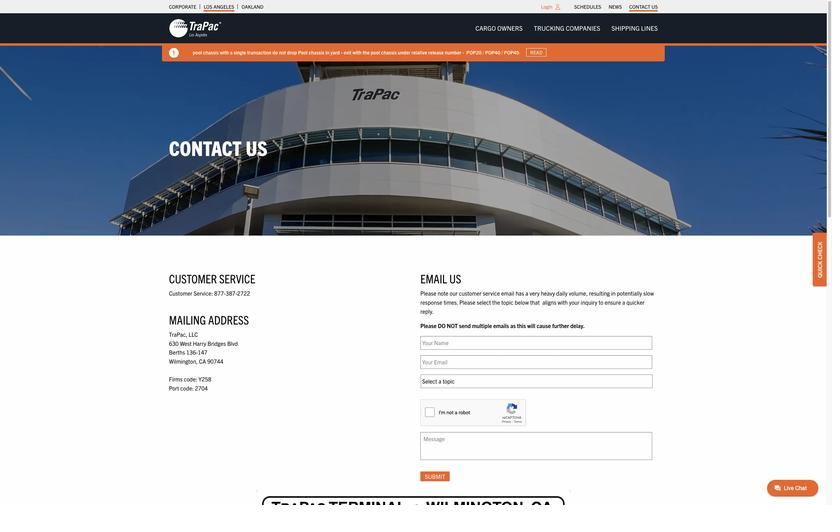 Task type: describe. For each thing, give the bounding box(es) containing it.
mailing address
[[169, 312, 249, 327]]

our
[[450, 290, 458, 297]]

2 vertical spatial a
[[623, 299, 626, 306]]

select
[[477, 299, 491, 306]]

inquiry
[[581, 299, 598, 306]]

below
[[515, 299, 529, 306]]

volume,
[[569, 290, 588, 297]]

147
[[198, 349, 208, 356]]

1 vertical spatial please
[[460, 299, 476, 306]]

heavy
[[541, 290, 555, 297]]

harry
[[193, 340, 206, 347]]

as
[[511, 323, 516, 330]]

2722
[[237, 290, 250, 297]]

llc
[[189, 331, 198, 338]]

pop40
[[486, 49, 501, 55]]

a inside banner
[[230, 49, 233, 55]]

address
[[208, 312, 249, 327]]

your
[[569, 299, 580, 306]]

with inside please note our customer service email has a very heavy daily volume, resulting in potentially slow response times. please select the topic below that  aligns with your inquiry to ensure a quicker reply.
[[558, 299, 568, 306]]

trucking companies
[[534, 24, 601, 32]]

daily
[[557, 290, 568, 297]]

check
[[817, 242, 824, 260]]

2 vertical spatial us
[[450, 271, 462, 286]]

lines
[[642, 24, 658, 32]]

delay.
[[571, 323, 585, 330]]

pop45
[[504, 49, 520, 55]]

2 / from the left
[[502, 49, 503, 55]]

387-
[[226, 290, 237, 297]]

630
[[169, 340, 179, 347]]

trapac, llc 630 west harry bridges blvd berths 136-147 wilmington, ca 90744
[[169, 331, 238, 365]]

none submit inside main content
[[421, 472, 450, 482]]

2 - from the left
[[463, 49, 464, 55]]

release
[[429, 49, 444, 55]]

136-
[[186, 349, 198, 356]]

email
[[502, 290, 515, 297]]

menu bar containing cargo owners
[[470, 21, 664, 35]]

quick
[[817, 261, 824, 278]]

Your Name text field
[[421, 336, 653, 350]]

owners
[[498, 24, 523, 32]]

schedules
[[575, 3, 602, 10]]

0 vertical spatial code:
[[184, 376, 197, 383]]

angeles
[[214, 3, 234, 10]]

solid image
[[169, 48, 179, 58]]

oakland
[[242, 3, 264, 10]]

login link
[[542, 3, 553, 10]]

y258
[[199, 376, 211, 383]]

transaction
[[247, 49, 272, 55]]

will
[[528, 323, 536, 330]]

slow
[[644, 290, 654, 297]]

do
[[273, 49, 278, 55]]

single
[[234, 49, 246, 55]]

1 / from the left
[[483, 49, 484, 55]]

potentially
[[617, 290, 643, 297]]

blvd
[[227, 340, 238, 347]]

please do not send multiple emails as this will cause further delay.
[[421, 323, 585, 330]]

ca
[[199, 358, 206, 365]]

877-
[[214, 290, 226, 297]]

contact us inside menu bar
[[630, 3, 658, 10]]

send
[[459, 323, 471, 330]]

west
[[180, 340, 192, 347]]

emails
[[494, 323, 509, 330]]

customer for customer service
[[169, 271, 217, 286]]

1 vertical spatial code:
[[180, 385, 194, 392]]

the inside please note our customer service email has a very heavy daily volume, resulting in potentially slow response times. please select the topic below that  aligns with your inquiry to ensure a quicker reply.
[[493, 299, 500, 306]]

berths
[[169, 349, 185, 356]]

service
[[219, 271, 256, 286]]

los angeles image
[[169, 19, 222, 38]]

service:
[[194, 290, 213, 297]]

pool
[[298, 49, 308, 55]]

note
[[438, 290, 449, 297]]

that
[[531, 299, 540, 306]]

quicker
[[627, 299, 645, 306]]

los angeles link
[[204, 2, 234, 12]]

news
[[609, 3, 622, 10]]

login
[[542, 3, 553, 10]]

resulting
[[590, 290, 610, 297]]

cargo owners link
[[470, 21, 529, 35]]

2 chassis from the left
[[309, 49, 325, 55]]

this
[[517, 323, 526, 330]]

read link
[[527, 48, 547, 57]]

customer for customer service: 877-387-2722
[[169, 290, 192, 297]]

response
[[421, 299, 443, 306]]

please for not
[[421, 323, 437, 330]]

pop20
[[467, 49, 482, 55]]

1 horizontal spatial with
[[353, 49, 362, 55]]

los angeles
[[204, 3, 234, 10]]

bridges
[[208, 340, 226, 347]]

90744
[[207, 358, 223, 365]]



Task type: vqa. For each thing, say whether or not it's contained in the screenshot.
Real-
no



Task type: locate. For each thing, give the bounding box(es) containing it.
0 horizontal spatial a
[[230, 49, 233, 55]]

cause
[[537, 323, 551, 330]]

Message text field
[[421, 433, 653, 460]]

0 vertical spatial a
[[230, 49, 233, 55]]

pool
[[193, 49, 202, 55], [371, 49, 380, 55]]

customer left service:
[[169, 290, 192, 297]]

schedules link
[[575, 2, 602, 12]]

customer service
[[169, 271, 256, 286]]

0 vertical spatial please
[[421, 290, 437, 297]]

2 horizontal spatial us
[[652, 3, 658, 10]]

topic
[[502, 299, 514, 306]]

0 horizontal spatial us
[[246, 135, 268, 160]]

/ left pop40
[[483, 49, 484, 55]]

email
[[421, 271, 447, 286]]

code:
[[184, 376, 197, 383], [180, 385, 194, 392]]

0 horizontal spatial with
[[220, 49, 229, 55]]

main content containing customer service
[[162, 257, 665, 506]]

to
[[599, 299, 604, 306]]

contact inside menu bar
[[630, 3, 651, 10]]

1 horizontal spatial in
[[612, 290, 616, 297]]

1 horizontal spatial chassis
[[309, 49, 325, 55]]

quick check
[[817, 242, 824, 278]]

1 vertical spatial customer
[[169, 290, 192, 297]]

customer up service:
[[169, 271, 217, 286]]

please note our customer service email has a very heavy daily volume, resulting in potentially slow response times. please select the topic below that  aligns with your inquiry to ensure a quicker reply.
[[421, 290, 654, 315]]

service
[[483, 290, 500, 297]]

the right the exit
[[363, 49, 370, 55]]

shipping
[[612, 24, 640, 32]]

0 horizontal spatial contact
[[169, 135, 242, 160]]

1 horizontal spatial us
[[450, 271, 462, 286]]

please up the response
[[421, 290, 437, 297]]

trapac,
[[169, 331, 187, 338]]

1 vertical spatial contact us
[[169, 135, 268, 160]]

shipping lines
[[612, 24, 658, 32]]

cargo
[[476, 24, 496, 32]]

cargo owners
[[476, 24, 523, 32]]

corporate link
[[169, 2, 197, 12]]

wilmington,
[[169, 358, 198, 365]]

main content
[[162, 257, 665, 506]]

0 horizontal spatial contact us
[[169, 135, 268, 160]]

chassis
[[203, 49, 219, 55], [309, 49, 325, 55], [381, 49, 397, 55]]

0 vertical spatial the
[[363, 49, 370, 55]]

please
[[421, 290, 437, 297], [460, 299, 476, 306], [421, 323, 437, 330]]

2 horizontal spatial with
[[558, 299, 568, 306]]

with right the exit
[[353, 49, 362, 55]]

firms
[[169, 376, 183, 383]]

multiple
[[472, 323, 492, 330]]

los
[[204, 3, 213, 10]]

1 horizontal spatial contact us
[[630, 3, 658, 10]]

/ left pop45
[[502, 49, 503, 55]]

0 vertical spatial contact us
[[630, 3, 658, 10]]

2 horizontal spatial a
[[623, 299, 626, 306]]

1 vertical spatial menu bar
[[470, 21, 664, 35]]

1 vertical spatial contact
[[169, 135, 242, 160]]

corporate
[[169, 3, 197, 10]]

pool right the exit
[[371, 49, 380, 55]]

2 horizontal spatial chassis
[[381, 49, 397, 55]]

-
[[341, 49, 343, 55], [463, 49, 464, 55]]

ensure
[[605, 299, 622, 306]]

2 vertical spatial please
[[421, 323, 437, 330]]

0 vertical spatial customer
[[169, 271, 217, 286]]

1 vertical spatial us
[[246, 135, 268, 160]]

do
[[438, 323, 446, 330]]

0 vertical spatial menu bar
[[571, 2, 662, 12]]

Your Email text field
[[421, 356, 653, 369]]

a right the has
[[526, 290, 529, 297]]

please for our
[[421, 290, 437, 297]]

pool chassis with a single transaction  do not drop pool chassis in yard -  exit with the pool chassis under relative release number -  pop20 / pop40 / pop45
[[193, 49, 520, 55]]

under
[[398, 49, 411, 55]]

not
[[447, 323, 458, 330]]

- right number
[[463, 49, 464, 55]]

customer
[[459, 290, 482, 297]]

3 chassis from the left
[[381, 49, 397, 55]]

in inside banner
[[326, 49, 330, 55]]

contact us link
[[630, 2, 658, 12]]

1 - from the left
[[341, 49, 343, 55]]

customer service: 877-387-2722
[[169, 290, 250, 297]]

menu bar up shipping
[[571, 2, 662, 12]]

0 vertical spatial contact
[[630, 3, 651, 10]]

in
[[326, 49, 330, 55], [612, 290, 616, 297]]

chassis left under
[[381, 49, 397, 55]]

banner containing cargo owners
[[0, 13, 833, 61]]

port
[[169, 385, 179, 392]]

the inside banner
[[363, 49, 370, 55]]

shipping lines link
[[606, 21, 664, 35]]

0 horizontal spatial -
[[341, 49, 343, 55]]

code: right port
[[180, 385, 194, 392]]

0 vertical spatial us
[[652, 3, 658, 10]]

with left single
[[220, 49, 229, 55]]

trucking
[[534, 24, 565, 32]]

in up ensure
[[612, 290, 616, 297]]

times.
[[444, 299, 458, 306]]

1 chassis from the left
[[203, 49, 219, 55]]

2 pool from the left
[[371, 49, 380, 55]]

1 horizontal spatial /
[[502, 49, 503, 55]]

firms code:  y258 port code:  2704
[[169, 376, 211, 392]]

read
[[531, 49, 543, 56]]

1 horizontal spatial pool
[[371, 49, 380, 55]]

the down "service"
[[493, 299, 500, 306]]

contact us
[[630, 3, 658, 10], [169, 135, 268, 160]]

drop
[[287, 49, 297, 55]]

number
[[445, 49, 462, 55]]

customer
[[169, 271, 217, 286], [169, 290, 192, 297]]

1 vertical spatial a
[[526, 290, 529, 297]]

reply.
[[421, 308, 434, 315]]

/
[[483, 49, 484, 55], [502, 49, 503, 55]]

None submit
[[421, 472, 450, 482]]

menu bar
[[571, 2, 662, 12], [470, 21, 664, 35]]

quick check link
[[813, 233, 827, 287]]

a left single
[[230, 49, 233, 55]]

in inside please note our customer service email has a very heavy daily volume, resulting in potentially slow response times. please select the topic below that  aligns with your inquiry to ensure a quicker reply.
[[612, 290, 616, 297]]

exit
[[344, 49, 352, 55]]

very
[[530, 290, 540, 297]]

pool right solid image
[[193, 49, 202, 55]]

with down daily at the bottom right
[[558, 299, 568, 306]]

menu bar containing schedules
[[571, 2, 662, 12]]

- left the exit
[[341, 49, 343, 55]]

news link
[[609, 2, 622, 12]]

1 horizontal spatial -
[[463, 49, 464, 55]]

1 vertical spatial in
[[612, 290, 616, 297]]

the
[[363, 49, 370, 55], [493, 299, 500, 306]]

us
[[652, 3, 658, 10], [246, 135, 268, 160], [450, 271, 462, 286]]

relative
[[412, 49, 428, 55]]

2704
[[195, 385, 208, 392]]

0 horizontal spatial chassis
[[203, 49, 219, 55]]

please left the do
[[421, 323, 437, 330]]

us inside menu bar
[[652, 3, 658, 10]]

1 horizontal spatial a
[[526, 290, 529, 297]]

further
[[553, 323, 569, 330]]

companies
[[566, 24, 601, 32]]

1 customer from the top
[[169, 271, 217, 286]]

code: up 2704 in the bottom of the page
[[184, 376, 197, 383]]

with
[[220, 49, 229, 55], [353, 49, 362, 55], [558, 299, 568, 306]]

a
[[230, 49, 233, 55], [526, 290, 529, 297], [623, 299, 626, 306]]

in left yard at the left of page
[[326, 49, 330, 55]]

banner
[[0, 13, 833, 61]]

a down the potentially
[[623, 299, 626, 306]]

1 horizontal spatial contact
[[630, 3, 651, 10]]

please down customer
[[460, 299, 476, 306]]

0 horizontal spatial in
[[326, 49, 330, 55]]

0 horizontal spatial pool
[[193, 49, 202, 55]]

yard
[[331, 49, 340, 55]]

1 horizontal spatial the
[[493, 299, 500, 306]]

not
[[279, 49, 286, 55]]

oakland link
[[242, 2, 264, 12]]

0 horizontal spatial the
[[363, 49, 370, 55]]

light image
[[556, 4, 561, 10]]

0 horizontal spatial /
[[483, 49, 484, 55]]

1 pool from the left
[[193, 49, 202, 55]]

mailing
[[169, 312, 206, 327]]

menu bar down light image
[[470, 21, 664, 35]]

contact
[[630, 3, 651, 10], [169, 135, 242, 160]]

1 vertical spatial the
[[493, 299, 500, 306]]

chassis right pool
[[309, 49, 325, 55]]

chassis down 'los angeles' image
[[203, 49, 219, 55]]

has
[[516, 290, 524, 297]]

2 customer from the top
[[169, 290, 192, 297]]

0 vertical spatial in
[[326, 49, 330, 55]]

email us
[[421, 271, 462, 286]]



